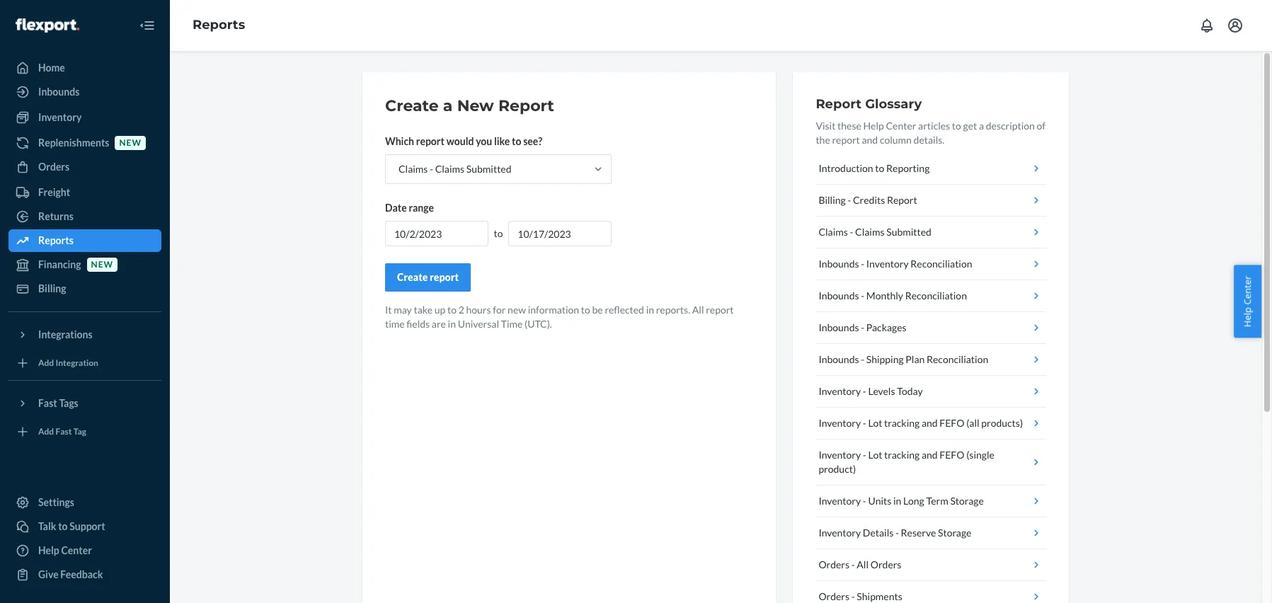 Task type: describe. For each thing, give the bounding box(es) containing it.
reports.
[[656, 304, 690, 316]]

fefo for (single
[[940, 449, 964, 461]]

integration
[[56, 358, 98, 368]]

like
[[494, 135, 510, 147]]

create a new report
[[385, 96, 554, 115]]

inventory for inventory - units in long term storage
[[819, 495, 861, 507]]

inventory for inventory - lot tracking and fefo (single product)
[[819, 449, 861, 461]]

credits
[[853, 194, 885, 206]]

fields
[[407, 318, 430, 330]]

create report
[[397, 271, 459, 283]]

create for create report
[[397, 271, 428, 283]]

orders - shipments
[[819, 590, 902, 602]]

give feedback button
[[8, 563, 161, 586]]

inventory for inventory
[[38, 111, 82, 123]]

- for 'inbounds - inventory reconciliation' button
[[861, 258, 864, 270]]

claims down 'which'
[[399, 163, 428, 175]]

column
[[880, 134, 912, 146]]

inventory for inventory - levels today
[[819, 385, 861, 397]]

inbounds link
[[8, 81, 161, 103]]

universal
[[458, 318, 499, 330]]

settings link
[[8, 491, 161, 514]]

to inside visit these help center articles to get a description of the report and column details.
[[952, 120, 961, 132]]

orders for orders - all orders
[[819, 559, 849, 571]]

help center inside button
[[1241, 276, 1254, 327]]

1 horizontal spatial report
[[816, 96, 861, 112]]

help center button
[[1234, 265, 1261, 338]]

help inside help center 'link'
[[38, 544, 59, 556]]

may
[[394, 304, 412, 316]]

- for inbounds - monthly reconciliation button
[[861, 290, 864, 302]]

help inside help center button
[[1241, 307, 1254, 327]]

integrations
[[38, 328, 92, 340]]

0 vertical spatial submitted
[[466, 163, 511, 175]]

inbounds for inbounds
[[38, 86, 80, 98]]

introduction to reporting button
[[816, 153, 1046, 185]]

be
[[592, 304, 603, 316]]

- for inventory - lot tracking and fefo (single product) button on the right bottom of the page
[[863, 449, 866, 461]]

units
[[868, 495, 891, 507]]

claims down would
[[435, 163, 464, 175]]

0 vertical spatial reports
[[193, 17, 245, 33]]

new for replenishments
[[119, 138, 142, 148]]

which report would you like to see?
[[385, 135, 542, 147]]

talk to support button
[[8, 515, 161, 538]]

inbounds for inbounds - monthly reconciliation
[[819, 290, 859, 302]]

to right like
[[512, 135, 521, 147]]

shipping
[[866, 353, 904, 365]]

storage inside inventory details - reserve storage button
[[938, 527, 971, 539]]

support
[[70, 520, 105, 532]]

inventory - lot tracking and fefo (all products) button
[[816, 408, 1046, 440]]

inbounds - inventory reconciliation
[[819, 258, 972, 270]]

orders link
[[8, 156, 161, 178]]

submitted inside "claims - claims submitted" button
[[886, 226, 931, 238]]

inventory link
[[8, 106, 161, 129]]

shipments
[[857, 590, 902, 602]]

fast inside fast tags dropdown button
[[38, 397, 57, 409]]

up
[[434, 304, 445, 316]]

help center inside 'link'
[[38, 544, 92, 556]]

(utc).
[[525, 318, 552, 330]]

to left 10/17/2023
[[494, 227, 503, 239]]

returns link
[[8, 205, 161, 228]]

introduction to reporting
[[819, 162, 930, 174]]

(all
[[966, 417, 979, 429]]

today
[[897, 385, 923, 397]]

reporting
[[886, 162, 930, 174]]

you
[[476, 135, 492, 147]]

get
[[963, 120, 977, 132]]

inbounds for inbounds - inventory reconciliation
[[819, 258, 859, 270]]

- for billing - credits report 'button'
[[848, 194, 851, 206]]

are
[[432, 318, 446, 330]]

create report button
[[385, 263, 471, 292]]

orders for orders - shipments
[[819, 590, 849, 602]]

report inside it may take up to 2 hours for new information to be reflected in reports. all report time fields are in universal time (utc).
[[706, 304, 734, 316]]

add for add integration
[[38, 358, 54, 368]]

visit
[[816, 120, 836, 132]]

new
[[457, 96, 494, 115]]

hours
[[466, 304, 491, 316]]

reflected
[[605, 304, 644, 316]]

product)
[[819, 463, 856, 475]]

feedback
[[60, 568, 103, 580]]

talk to support
[[38, 520, 105, 532]]

add fast tag
[[38, 426, 86, 437]]

add for add fast tag
[[38, 426, 54, 437]]

inbounds for inbounds - shipping plan reconciliation
[[819, 353, 859, 365]]

would
[[446, 135, 474, 147]]

billing for billing - credits report
[[819, 194, 846, 206]]

these
[[837, 120, 861, 132]]

tags
[[59, 397, 78, 409]]

to left 2
[[447, 304, 457, 316]]

orders for orders
[[38, 161, 70, 173]]

inventory - levels today
[[819, 385, 923, 397]]

add fast tag link
[[8, 420, 161, 443]]

inbounds - packages button
[[816, 312, 1046, 344]]

introduction
[[819, 162, 873, 174]]

articles
[[918, 120, 950, 132]]

inventory - lot tracking and fefo (all products)
[[819, 417, 1023, 429]]

add integration link
[[8, 352, 161, 374]]

all inside button
[[857, 559, 869, 571]]

orders - all orders button
[[816, 549, 1046, 581]]

- for orders - shipments button
[[851, 590, 855, 602]]

inbounds - monthly reconciliation button
[[816, 280, 1046, 312]]

- for orders - all orders button in the bottom right of the page
[[851, 559, 855, 571]]

1 vertical spatial reports link
[[8, 229, 161, 252]]

inventory - units in long term storage button
[[816, 486, 1046, 517]]

tracking for (single
[[884, 449, 920, 461]]

home link
[[8, 57, 161, 79]]

date range
[[385, 202, 434, 214]]

report inside visit these help center articles to get a description of the report and column details.
[[832, 134, 860, 146]]

0 horizontal spatial claims - claims submitted
[[399, 163, 511, 175]]

open notifications image
[[1198, 17, 1215, 34]]

inbounds - shipping plan reconciliation button
[[816, 344, 1046, 376]]

visit these help center articles to get a description of the report and column details.
[[816, 120, 1046, 146]]

claims down credits
[[855, 226, 884, 238]]

inventory inside button
[[866, 258, 909, 270]]

fast tags button
[[8, 392, 161, 415]]

help center link
[[8, 539, 161, 562]]

to inside button
[[58, 520, 68, 532]]



Task type: locate. For each thing, give the bounding box(es) containing it.
plan
[[906, 353, 925, 365]]

report inside the create report button
[[430, 271, 459, 283]]

1 horizontal spatial reports link
[[193, 17, 245, 33]]

10/2/2023
[[394, 228, 442, 240]]

2 vertical spatial center
[[61, 544, 92, 556]]

freight link
[[8, 181, 161, 204]]

a inside visit these help center articles to get a description of the report and column details.
[[979, 120, 984, 132]]

- for the inventory - levels today button at the right
[[863, 385, 866, 397]]

- left credits
[[848, 194, 851, 206]]

billing for billing
[[38, 282, 66, 294]]

1 vertical spatial lot
[[868, 449, 882, 461]]

1 horizontal spatial help center
[[1241, 276, 1254, 327]]

1 horizontal spatial submitted
[[886, 226, 931, 238]]

0 vertical spatial add
[[38, 358, 54, 368]]

tracking down today
[[884, 417, 920, 429]]

orders up freight
[[38, 161, 70, 173]]

help inside visit these help center articles to get a description of the report and column details.
[[863, 120, 884, 132]]

- for "claims - claims submitted" button
[[850, 226, 853, 238]]

inventory - units in long term storage
[[819, 495, 984, 507]]

reconciliation down inbounds - packages button
[[927, 353, 988, 365]]

- inside 'inbounds - inventory reconciliation' button
[[861, 258, 864, 270]]

- for inbounds - shipping plan reconciliation button
[[861, 353, 864, 365]]

- for inventory - units in long term storage button
[[863, 495, 866, 507]]

2 horizontal spatial center
[[1241, 276, 1254, 305]]

center inside visit these help center articles to get a description of the report and column details.
[[886, 120, 916, 132]]

billing inside billing - credits report 'button'
[[819, 194, 846, 206]]

0 vertical spatial billing
[[819, 194, 846, 206]]

the
[[816, 134, 830, 146]]

1 vertical spatial help center
[[38, 544, 92, 556]]

storage inside inventory - units in long term storage button
[[950, 495, 984, 507]]

- inside inventory - lot tracking and fefo (single product)
[[863, 449, 866, 461]]

reconciliation down "claims - claims submitted" button
[[911, 258, 972, 270]]

1 horizontal spatial billing
[[819, 194, 846, 206]]

1 vertical spatial reports
[[38, 234, 73, 246]]

inventory
[[38, 111, 82, 123], [866, 258, 909, 270], [819, 385, 861, 397], [819, 417, 861, 429], [819, 449, 861, 461], [819, 495, 861, 507], [819, 527, 861, 539]]

1 vertical spatial claims - claims submitted
[[819, 226, 931, 238]]

add integration
[[38, 358, 98, 368]]

- inside inventory - units in long term storage button
[[863, 495, 866, 507]]

- left levels
[[863, 385, 866, 397]]

1 tracking from the top
[[884, 417, 920, 429]]

0 horizontal spatial a
[[443, 96, 453, 115]]

open account menu image
[[1227, 17, 1244, 34]]

inventory details - reserve storage
[[819, 527, 971, 539]]

to left be
[[581, 304, 590, 316]]

- inside inbounds - packages button
[[861, 321, 864, 333]]

home
[[38, 62, 65, 74]]

reconciliation for inbounds - monthly reconciliation
[[905, 290, 967, 302]]

give feedback
[[38, 568, 103, 580]]

lot for inventory - lot tracking and fefo (all products)
[[868, 417, 882, 429]]

1 vertical spatial new
[[91, 259, 113, 270]]

claims - claims submitted down credits
[[819, 226, 931, 238]]

and down the inventory - levels today button at the right
[[922, 417, 938, 429]]

orders up the shipments
[[870, 559, 901, 571]]

0 vertical spatial help
[[863, 120, 884, 132]]

0 horizontal spatial new
[[91, 259, 113, 270]]

submitted up inbounds - inventory reconciliation
[[886, 226, 931, 238]]

- left shipping
[[861, 353, 864, 365]]

create up may
[[397, 271, 428, 283]]

fefo inside button
[[940, 417, 964, 429]]

a
[[443, 96, 453, 115], [979, 120, 984, 132]]

it
[[385, 304, 392, 316]]

tracking
[[884, 417, 920, 429], [884, 449, 920, 461]]

1 vertical spatial all
[[857, 559, 869, 571]]

1 vertical spatial a
[[979, 120, 984, 132]]

lot down inventory - levels today
[[868, 417, 882, 429]]

- up the range
[[430, 163, 433, 175]]

inbounds inside button
[[819, 290, 859, 302]]

orders inside orders - shipments button
[[819, 590, 849, 602]]

report up the see?
[[498, 96, 554, 115]]

0 vertical spatial reports link
[[193, 17, 245, 33]]

-
[[430, 163, 433, 175], [848, 194, 851, 206], [850, 226, 853, 238], [861, 258, 864, 270], [861, 290, 864, 302], [861, 321, 864, 333], [861, 353, 864, 365], [863, 385, 866, 397], [863, 417, 866, 429], [863, 449, 866, 461], [863, 495, 866, 507], [895, 527, 899, 539], [851, 559, 855, 571], [851, 590, 855, 602]]

0 vertical spatial new
[[119, 138, 142, 148]]

reconciliation
[[911, 258, 972, 270], [905, 290, 967, 302], [927, 353, 988, 365]]

to left reporting
[[875, 162, 884, 174]]

all right reports.
[[692, 304, 704, 316]]

1 vertical spatial create
[[397, 271, 428, 283]]

- for inbounds - packages button
[[861, 321, 864, 333]]

0 horizontal spatial reports
[[38, 234, 73, 246]]

report for create a new report
[[498, 96, 554, 115]]

help
[[863, 120, 884, 132], [1241, 307, 1254, 327], [38, 544, 59, 556]]

0 horizontal spatial report
[[498, 96, 554, 115]]

storage right term
[[950, 495, 984, 507]]

and for inventory - lot tracking and fefo (all products)
[[922, 417, 938, 429]]

and for inventory - lot tracking and fefo (single product)
[[922, 449, 938, 461]]

0 vertical spatial a
[[443, 96, 453, 115]]

tracking for (all
[[884, 417, 920, 429]]

create
[[385, 96, 439, 115], [397, 271, 428, 283]]

reconciliation down 'inbounds - inventory reconciliation' button
[[905, 290, 967, 302]]

all inside it may take up to 2 hours for new information to be reflected in reports. all report time fields are in universal time (utc).
[[692, 304, 704, 316]]

fefo for (all
[[940, 417, 964, 429]]

2 vertical spatial and
[[922, 449, 938, 461]]

time
[[385, 318, 405, 330]]

fefo left (all
[[940, 417, 964, 429]]

billing down introduction
[[819, 194, 846, 206]]

0 vertical spatial reconciliation
[[911, 258, 972, 270]]

(single
[[966, 449, 994, 461]]

billing link
[[8, 277, 161, 300]]

inbounds up inbounds - packages
[[819, 290, 859, 302]]

claims - claims submitted
[[399, 163, 511, 175], [819, 226, 931, 238]]

take
[[414, 304, 433, 316]]

- up inventory - units in long term storage
[[863, 449, 866, 461]]

tag
[[73, 426, 86, 437]]

reconciliation inside button
[[905, 290, 967, 302]]

tracking inside button
[[884, 417, 920, 429]]

add down fast tags
[[38, 426, 54, 437]]

in left long
[[893, 495, 901, 507]]

0 horizontal spatial help center
[[38, 544, 92, 556]]

monthly
[[866, 290, 903, 302]]

new up billing link
[[91, 259, 113, 270]]

report up the these
[[816, 96, 861, 112]]

inbounds
[[38, 86, 80, 98], [819, 258, 859, 270], [819, 290, 859, 302], [819, 321, 859, 333], [819, 353, 859, 365]]

2 tracking from the top
[[884, 449, 920, 461]]

billing inside billing link
[[38, 282, 66, 294]]

report right reports.
[[706, 304, 734, 316]]

- down inventory - levels today
[[863, 417, 866, 429]]

claims
[[399, 163, 428, 175], [435, 163, 464, 175], [819, 226, 848, 238], [855, 226, 884, 238]]

orders up orders - shipments
[[819, 559, 849, 571]]

1 horizontal spatial help
[[863, 120, 884, 132]]

create up 'which'
[[385, 96, 439, 115]]

a right "get"
[[979, 120, 984, 132]]

center
[[886, 120, 916, 132], [1241, 276, 1254, 305], [61, 544, 92, 556]]

2
[[458, 304, 464, 316]]

report down reporting
[[887, 194, 917, 206]]

2 horizontal spatial help
[[1241, 307, 1254, 327]]

orders inside orders link
[[38, 161, 70, 173]]

fast inside add fast tag link
[[56, 426, 72, 437]]

claims down billing - credits report
[[819, 226, 848, 238]]

2 vertical spatial reconciliation
[[927, 353, 988, 365]]

1 horizontal spatial in
[[646, 304, 654, 316]]

2 horizontal spatial report
[[887, 194, 917, 206]]

submitted down you
[[466, 163, 511, 175]]

new inside it may take up to 2 hours for new information to be reflected in reports. all report time fields are in universal time (utc).
[[508, 304, 526, 316]]

1 vertical spatial center
[[1241, 276, 1254, 305]]

inbounds up inbounds - monthly reconciliation at the right
[[819, 258, 859, 270]]

and down inventory - lot tracking and fefo (all products) button
[[922, 449, 938, 461]]

inventory - levels today button
[[816, 376, 1046, 408]]

lot
[[868, 417, 882, 429], [868, 449, 882, 461]]

- inside billing - credits report 'button'
[[848, 194, 851, 206]]

0 vertical spatial fast
[[38, 397, 57, 409]]

billing down financing
[[38, 282, 66, 294]]

2 horizontal spatial in
[[893, 495, 901, 507]]

orders
[[38, 161, 70, 173], [819, 559, 849, 571], [870, 559, 901, 571], [819, 590, 849, 602]]

center inside button
[[1241, 276, 1254, 305]]

settings
[[38, 496, 74, 508]]

0 horizontal spatial in
[[448, 318, 456, 330]]

storage
[[950, 495, 984, 507], [938, 527, 971, 539]]

orders - shipments button
[[816, 581, 1046, 603]]

details
[[863, 527, 894, 539]]

0 vertical spatial all
[[692, 304, 704, 316]]

- inside the inventory - levels today button
[[863, 385, 866, 397]]

create inside button
[[397, 271, 428, 283]]

in right the are
[[448, 318, 456, 330]]

1 vertical spatial submitted
[[886, 226, 931, 238]]

report for billing - credits report
[[887, 194, 917, 206]]

new up time
[[508, 304, 526, 316]]

storage right 'reserve' at the bottom
[[938, 527, 971, 539]]

0 vertical spatial help center
[[1241, 276, 1254, 327]]

0 vertical spatial center
[[886, 120, 916, 132]]

see?
[[523, 135, 542, 147]]

time
[[501, 318, 523, 330]]

information
[[528, 304, 579, 316]]

- inside "claims - claims submitted" button
[[850, 226, 853, 238]]

report left would
[[416, 135, 445, 147]]

inbounds - packages
[[819, 321, 907, 333]]

and left the column
[[862, 134, 878, 146]]

0 horizontal spatial billing
[[38, 282, 66, 294]]

- inside inventory - lot tracking and fefo (all products) button
[[863, 417, 866, 429]]

2 horizontal spatial new
[[508, 304, 526, 316]]

2 lot from the top
[[868, 449, 882, 461]]

new
[[119, 138, 142, 148], [91, 259, 113, 270], [508, 304, 526, 316]]

- up inbounds - monthly reconciliation at the right
[[861, 258, 864, 270]]

and inside button
[[922, 417, 938, 429]]

- for inventory - lot tracking and fefo (all products) button
[[863, 417, 866, 429]]

- up orders - shipments
[[851, 559, 855, 571]]

0 horizontal spatial reports link
[[8, 229, 161, 252]]

fefo left (single
[[940, 449, 964, 461]]

2 vertical spatial new
[[508, 304, 526, 316]]

report glossary
[[816, 96, 922, 112]]

term
[[926, 495, 948, 507]]

0 horizontal spatial help
[[38, 544, 59, 556]]

range
[[409, 202, 434, 214]]

inbounds - shipping plan reconciliation
[[819, 353, 988, 365]]

lot inside button
[[868, 417, 882, 429]]

inbounds - inventory reconciliation button
[[816, 248, 1046, 280]]

0 vertical spatial tracking
[[884, 417, 920, 429]]

give
[[38, 568, 58, 580]]

reconciliation for inbounds - inventory reconciliation
[[911, 258, 972, 270]]

1 vertical spatial in
[[448, 318, 456, 330]]

inbounds for inbounds - packages
[[819, 321, 859, 333]]

inventory inside inventory - lot tracking and fefo (single product)
[[819, 449, 861, 461]]

reports
[[193, 17, 245, 33], [38, 234, 73, 246]]

new for financing
[[91, 259, 113, 270]]

packages
[[866, 321, 907, 333]]

1 horizontal spatial new
[[119, 138, 142, 148]]

new up orders link
[[119, 138, 142, 148]]

products)
[[981, 417, 1023, 429]]

lot inside inventory - lot tracking and fefo (single product)
[[868, 449, 882, 461]]

tracking inside inventory - lot tracking and fefo (single product)
[[884, 449, 920, 461]]

close navigation image
[[139, 17, 156, 34]]

inbounds left packages
[[819, 321, 859, 333]]

returns
[[38, 210, 73, 222]]

1 vertical spatial reconciliation
[[905, 290, 967, 302]]

in left reports.
[[646, 304, 654, 316]]

reserve
[[901, 527, 936, 539]]

orders down orders - all orders
[[819, 590, 849, 602]]

replenishments
[[38, 137, 109, 149]]

in
[[646, 304, 654, 316], [448, 318, 456, 330], [893, 495, 901, 507]]

inventory up orders - all orders
[[819, 527, 861, 539]]

inventory for inventory - lot tracking and fefo (all products)
[[819, 417, 861, 429]]

- inside inbounds - shipping plan reconciliation button
[[861, 353, 864, 365]]

financing
[[38, 258, 81, 270]]

inventory down inventory - levels today
[[819, 417, 861, 429]]

inventory for inventory details - reserve storage
[[819, 527, 861, 539]]

and inside inventory - lot tracking and fefo (single product)
[[922, 449, 938, 461]]

- left monthly
[[861, 290, 864, 302]]

- down billing - credits report
[[850, 226, 853, 238]]

inventory down product)
[[819, 495, 861, 507]]

1 fefo from the top
[[940, 417, 964, 429]]

fast left tags
[[38, 397, 57, 409]]

0 horizontal spatial all
[[692, 304, 704, 316]]

report
[[832, 134, 860, 146], [416, 135, 445, 147], [430, 271, 459, 283], [706, 304, 734, 316]]

2 fefo from the top
[[940, 449, 964, 461]]

report down the these
[[832, 134, 860, 146]]

1 vertical spatial billing
[[38, 282, 66, 294]]

fast tags
[[38, 397, 78, 409]]

1 horizontal spatial a
[[979, 120, 984, 132]]

of
[[1037, 120, 1046, 132]]

all up orders - shipments
[[857, 559, 869, 571]]

- left packages
[[861, 321, 864, 333]]

to right talk
[[58, 520, 68, 532]]

inventory up monthly
[[866, 258, 909, 270]]

claims - claims submitted down would
[[399, 163, 511, 175]]

fefo
[[940, 417, 964, 429], [940, 449, 964, 461]]

create for create a new report
[[385, 96, 439, 115]]

- right the details
[[895, 527, 899, 539]]

it may take up to 2 hours for new information to be reflected in reports. all report time fields are in universal time (utc).
[[385, 304, 734, 330]]

to inside button
[[875, 162, 884, 174]]

1 horizontal spatial all
[[857, 559, 869, 571]]

inbounds inside "link"
[[38, 86, 80, 98]]

to left "get"
[[952, 120, 961, 132]]

inbounds down inbounds - packages
[[819, 353, 859, 365]]

- left "units"
[[863, 495, 866, 507]]

1 vertical spatial add
[[38, 426, 54, 437]]

0 vertical spatial create
[[385, 96, 439, 115]]

0 vertical spatial claims - claims submitted
[[399, 163, 511, 175]]

2 add from the top
[[38, 426, 54, 437]]

0 vertical spatial and
[[862, 134, 878, 146]]

report inside billing - credits report 'button'
[[887, 194, 917, 206]]

tracking down inventory - lot tracking and fefo (all products)
[[884, 449, 920, 461]]

1 lot from the top
[[868, 417, 882, 429]]

inventory up product)
[[819, 449, 861, 461]]

inventory - lot tracking and fefo (single product)
[[819, 449, 994, 475]]

0 horizontal spatial center
[[61, 544, 92, 556]]

a left 'new'
[[443, 96, 453, 115]]

which
[[385, 135, 414, 147]]

claims - claims submitted inside button
[[819, 226, 931, 238]]

- left the shipments
[[851, 590, 855, 602]]

inventory left levels
[[819, 385, 861, 397]]

- inside inbounds - monthly reconciliation button
[[861, 290, 864, 302]]

0 vertical spatial fefo
[[940, 417, 964, 429]]

long
[[903, 495, 924, 507]]

0 vertical spatial storage
[[950, 495, 984, 507]]

0 horizontal spatial submitted
[[466, 163, 511, 175]]

help center
[[1241, 276, 1254, 327], [38, 544, 92, 556]]

- inside inventory details - reserve storage button
[[895, 527, 899, 539]]

inbounds down home
[[38, 86, 80, 98]]

1 vertical spatial fefo
[[940, 449, 964, 461]]

fast
[[38, 397, 57, 409], [56, 426, 72, 437]]

billing
[[819, 194, 846, 206], [38, 282, 66, 294]]

in inside button
[[893, 495, 901, 507]]

integrations button
[[8, 323, 161, 346]]

2 vertical spatial in
[[893, 495, 901, 507]]

lot up "units"
[[868, 449, 882, 461]]

and inside visit these help center articles to get a description of the report and column details.
[[862, 134, 878, 146]]

0 vertical spatial in
[[646, 304, 654, 316]]

- inside orders - shipments button
[[851, 590, 855, 602]]

1 add from the top
[[38, 358, 54, 368]]

0 vertical spatial lot
[[868, 417, 882, 429]]

- inside orders - all orders button
[[851, 559, 855, 571]]

center inside 'link'
[[61, 544, 92, 556]]

1 vertical spatial storage
[[938, 527, 971, 539]]

lot for inventory - lot tracking and fefo (single product)
[[868, 449, 882, 461]]

for
[[493, 304, 506, 316]]

fast left tag
[[56, 426, 72, 437]]

glossary
[[865, 96, 922, 112]]

1 horizontal spatial reports
[[193, 17, 245, 33]]

details.
[[914, 134, 944, 146]]

1 horizontal spatial claims - claims submitted
[[819, 226, 931, 238]]

2 vertical spatial help
[[38, 544, 59, 556]]

1 vertical spatial and
[[922, 417, 938, 429]]

fefo inside inventory - lot tracking and fefo (single product)
[[940, 449, 964, 461]]

1 vertical spatial fast
[[56, 426, 72, 437]]

add left integration at the bottom of the page
[[38, 358, 54, 368]]

1 vertical spatial help
[[1241, 307, 1254, 327]]

report up up on the left bottom of page
[[430, 271, 459, 283]]

1 horizontal spatial center
[[886, 120, 916, 132]]

inventory up replenishments
[[38, 111, 82, 123]]

orders - all orders
[[819, 559, 901, 571]]

description
[[986, 120, 1035, 132]]

talk
[[38, 520, 56, 532]]

1 vertical spatial tracking
[[884, 449, 920, 461]]

flexport logo image
[[16, 18, 79, 32]]



Task type: vqa. For each thing, say whether or not it's contained in the screenshot.
streamlined
no



